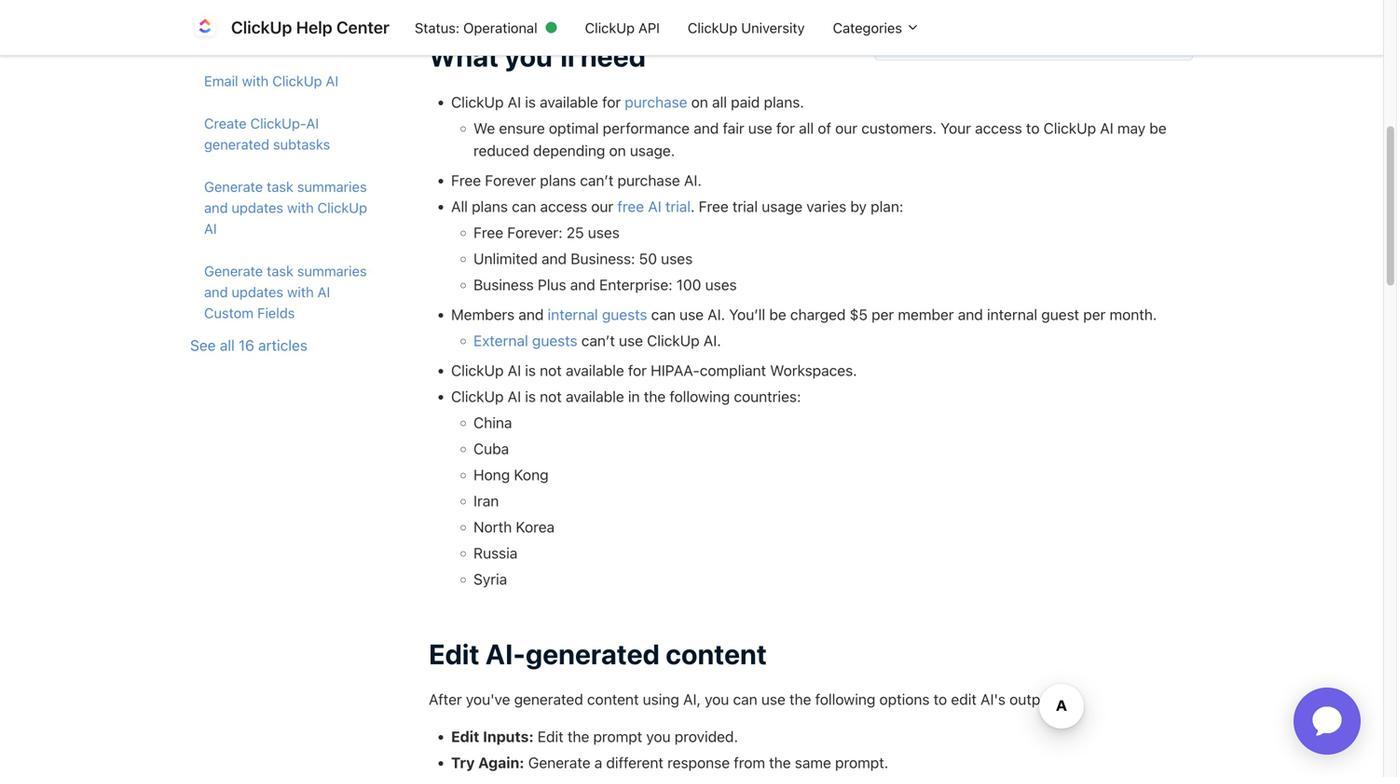 Task type: locate. For each thing, give the bounding box(es) containing it.
ai up subtasks
[[306, 115, 319, 131]]

0 horizontal spatial access
[[540, 197, 587, 215]]

1 vertical spatial can
[[651, 306, 676, 323]]

1 horizontal spatial for
[[628, 361, 647, 379]]

use right fair
[[748, 119, 772, 137]]

application
[[1271, 665, 1383, 777]]

can right the ai,
[[733, 691, 757, 708]]

all left 16
[[220, 337, 235, 354]]

per right "guest"
[[1083, 306, 1106, 323]]

forever:
[[507, 223, 563, 241]]

use down internal guests link
[[619, 332, 643, 349]]

generate for generate task summaries and updates with ai custom fields
[[204, 263, 263, 279]]

free right .
[[699, 197, 729, 215]]

be right you'll
[[769, 306, 786, 323]]

with right email
[[242, 73, 269, 89]]

task for clickup
[[267, 179, 293, 195]]

we
[[473, 119, 495, 137]]

1 vertical spatial you
[[646, 728, 671, 746]]

edit for edit ai-generated content
[[429, 637, 480, 670]]

0 vertical spatial not
[[540, 361, 562, 379]]

can't
[[580, 171, 614, 189], [581, 332, 615, 349]]

with inside generate task summaries and updates with ai custom fields
[[287, 284, 314, 300]]

can't down internal guests link
[[581, 332, 615, 349]]

for down plans.
[[776, 119, 795, 137]]

for up in
[[628, 361, 647, 379]]

be
[[1149, 119, 1167, 137], [769, 306, 786, 323]]

content right existing
[[987, 11, 1035, 28]]

0 vertical spatial be
[[1149, 119, 1167, 137]]

you
[[705, 691, 729, 708], [646, 728, 671, 746]]

per
[[872, 306, 894, 323], [1083, 306, 1106, 323]]

per right $5
[[872, 306, 894, 323]]

clickup
[[231, 17, 292, 37], [585, 19, 635, 36], [688, 19, 737, 36], [263, 30, 313, 47], [272, 73, 322, 89], [451, 93, 504, 111], [1044, 119, 1096, 137], [318, 199, 367, 216], [647, 332, 700, 349], [451, 361, 504, 379], [451, 388, 504, 405]]

1 horizontal spatial content
[[666, 637, 767, 670]]

ai inside generate task summaries and updates with clickup ai
[[204, 220, 217, 237]]

content up prompt
[[587, 691, 639, 708]]

internal down plus
[[548, 306, 598, 323]]

uses right 100
[[705, 276, 737, 293]]

generate inside generate task summaries and updates with clickup ai
[[204, 179, 263, 195]]

clickup ai is not available for hipaa-compliant workspaces. clickup ai is not available in the following countries: china cuba hong kong iran north korea russia syria
[[451, 361, 857, 588]]

use down 100
[[680, 306, 704, 323]]

0 horizontal spatial trial
[[665, 197, 691, 215]]

generate inside edit inputs: edit the prompt you provided. try again: generate a different response from the same prompt.
[[528, 754, 590, 772]]

updates down 'create clickup-ai generated subtasks'
[[232, 199, 283, 216]]

0 vertical spatial generated
[[204, 136, 269, 152]]

and down create
[[204, 199, 228, 216]]

china
[[473, 414, 512, 431]]

1 horizontal spatial per
[[1083, 306, 1106, 323]]

1 horizontal spatial to
[[1026, 119, 1040, 137]]

available left in
[[566, 388, 624, 405]]

2 horizontal spatial uses
[[705, 276, 737, 293]]

by
[[850, 197, 867, 215]]

kong
[[514, 466, 549, 484]]

following inside clickup ai is not available for hipaa-compliant workspaces. clickup ai is not available in the following countries: china cuba hong kong iran north korea russia syria
[[670, 388, 730, 405]]

you inside edit inputs: edit the prompt you provided. try again: generate a different response from the same prompt.
[[646, 728, 671, 746]]

different
[[606, 754, 664, 772]]

1 horizontal spatial be
[[1149, 119, 1167, 137]]

2 horizontal spatial can
[[733, 691, 757, 708]]

generated up using in the bottom of the page
[[526, 637, 660, 670]]

1 vertical spatial can't
[[581, 332, 615, 349]]

1 trial from the left
[[665, 197, 691, 215]]

you up different
[[646, 728, 671, 746]]

0 horizontal spatial following
[[670, 388, 730, 405]]

1 horizontal spatial our
[[835, 119, 858, 137]]

2 is from the top
[[525, 361, 536, 379]]

syria
[[473, 570, 507, 588]]

2 horizontal spatial all
[[799, 119, 814, 137]]

all left paid
[[712, 93, 727, 111]]

0 horizontal spatial guests
[[532, 332, 577, 349]]

1 horizontal spatial trial
[[732, 197, 758, 215]]

1 vertical spatial all
[[799, 119, 814, 137]]

summaries inside generate task summaries and updates with ai custom fields
[[297, 263, 367, 279]]

1 vertical spatial task
[[267, 263, 293, 279]]

free up all
[[451, 171, 481, 189]]

generate task summaries and updates with ai custom fields link
[[190, 254, 384, 330]]

same
[[795, 754, 831, 772]]

available
[[540, 93, 598, 111], [566, 361, 624, 379], [566, 388, 624, 405]]

purchase
[[625, 93, 687, 111], [618, 171, 680, 189]]

ai down generate task summaries and updates with clickup ai link
[[318, 284, 330, 300]]

business:
[[571, 250, 635, 267]]

0 vertical spatial access
[[975, 119, 1022, 137]]

workspaces.
[[770, 361, 857, 379]]

0 vertical spatial guests
[[602, 306, 647, 323]]

trial left usage
[[732, 197, 758, 215]]

generated up the 'inputs:'
[[514, 691, 583, 708]]

updates for custom
[[232, 284, 283, 300]]

with
[[232, 30, 259, 47], [242, 73, 269, 89], [287, 199, 314, 216], [287, 284, 314, 300]]

1 vertical spatial to
[[934, 691, 947, 708]]

2 internal from the left
[[987, 306, 1037, 323]]

and up external guests link at the left top
[[519, 306, 544, 323]]

free
[[451, 171, 481, 189], [699, 197, 729, 215], [473, 223, 503, 241]]

edit up after
[[429, 637, 480, 670]]

0 vertical spatial plans
[[540, 171, 576, 189]]

is
[[525, 93, 536, 111], [525, 361, 536, 379], [525, 388, 536, 405]]

task down subtasks
[[267, 179, 293, 195]]

1 vertical spatial generate
[[204, 263, 263, 279]]

1 vertical spatial content
[[666, 637, 767, 670]]

1 updates from the top
[[232, 199, 283, 216]]

available down internal guests link
[[566, 361, 624, 379]]

uses right 50
[[661, 250, 693, 267]]

0 horizontal spatial be
[[769, 306, 786, 323]]

0 vertical spatial content
[[987, 11, 1035, 28]]

our right of
[[835, 119, 858, 137]]

all
[[712, 93, 727, 111], [799, 119, 814, 137], [220, 337, 235, 354]]

0 vertical spatial uses
[[588, 223, 620, 241]]

create clickup-ai generated subtasks
[[204, 115, 330, 152]]

0 vertical spatial can
[[512, 197, 536, 215]]

1 vertical spatial on
[[609, 141, 626, 159]]

ai inside free forever plans can't purchase ai. all plans can access our free ai trial . free trial usage varies by plan: free forever: 25 uses unlimited and business: 50 uses business plus and enterprise: 100 uses
[[648, 197, 661, 215]]

be right may
[[1149, 119, 1167, 137]]

1 vertical spatial be
[[769, 306, 786, 323]]

cuba
[[473, 440, 509, 457]]

generated down create
[[204, 136, 269, 152]]

2 vertical spatial ai.
[[704, 332, 721, 349]]

1 horizontal spatial following
[[815, 691, 875, 708]]

0 vertical spatial generate
[[204, 179, 263, 195]]

all left of
[[799, 119, 814, 137]]

0 horizontal spatial content
[[587, 691, 639, 708]]

2 task from the top
[[267, 263, 293, 279]]

1 vertical spatial access
[[540, 197, 587, 215]]

with right clickup help help center home page icon
[[232, 30, 259, 47]]

can inside members and internal guests can use ai. you'll be charged $5 per member and internal guest per month. external guests can't use clickup ai.
[[651, 306, 676, 323]]

use up from at bottom right
[[761, 691, 786, 708]]

2 vertical spatial content
[[587, 691, 639, 708]]

1 vertical spatial for
[[776, 119, 795, 137]]

to left edit at bottom
[[934, 691, 947, 708]]

and right plus
[[570, 276, 595, 293]]

see
[[190, 337, 216, 354]]

0 horizontal spatial per
[[872, 306, 894, 323]]

1 horizontal spatial internal
[[987, 306, 1037, 323]]

0 vertical spatial our
[[835, 119, 858, 137]]

0 horizontal spatial to
[[934, 691, 947, 708]]

updates inside generate task summaries and updates with ai custom fields
[[232, 284, 283, 300]]

on
[[691, 93, 708, 111], [609, 141, 626, 159]]

0 horizontal spatial you
[[646, 728, 671, 746]]

clickup university
[[688, 19, 805, 36]]

you right the ai,
[[705, 691, 729, 708]]

0 vertical spatial task
[[267, 179, 293, 195]]

you'll
[[505, 40, 575, 73]]

updates up fields
[[232, 284, 283, 300]]

the right in
[[644, 388, 666, 405]]

internal left "guest"
[[987, 306, 1037, 323]]

can't inside members and internal guests can use ai. you'll be charged $5 per member and internal guest per month. external guests can't use clickup ai.
[[581, 332, 615, 349]]

and inside the clickup ai is available for purchase on all paid plans. we ensure optimal performance and fair use for all of our customers. your access to clickup ai may be reduced depending on usage.
[[694, 119, 719, 137]]

0 vertical spatial free
[[451, 171, 481, 189]]

task up fields
[[267, 263, 293, 279]]

access right your
[[975, 119, 1022, 137]]

can't down depending
[[580, 171, 614, 189]]

updates for ai
[[232, 199, 283, 216]]

1 summaries from the top
[[297, 179, 367, 195]]

2 vertical spatial generate
[[528, 754, 590, 772]]

our inside the clickup ai is available for purchase on all paid plans. we ensure optimal performance and fair use for all of our customers. your access to clickup ai may be reduced depending on usage.
[[835, 119, 858, 137]]

edit up email
[[204, 30, 229, 47]]

for up performance
[[602, 93, 621, 111]]

with inside generate task summaries and updates with clickup ai
[[287, 199, 314, 216]]

0 vertical spatial is
[[525, 93, 536, 111]]

the left prompt
[[567, 728, 589, 746]]

plans down depending
[[540, 171, 576, 189]]

$5
[[850, 306, 868, 323]]

response
[[667, 754, 730, 772]]

task inside generate task summaries and updates with ai custom fields
[[267, 263, 293, 279]]

task inside generate task summaries and updates with clickup ai
[[267, 179, 293, 195]]

1 horizontal spatial guests
[[602, 306, 647, 323]]

1 vertical spatial summaries
[[297, 263, 367, 279]]

guests down enterprise:
[[602, 306, 647, 323]]

2 vertical spatial is
[[525, 388, 536, 405]]

external
[[473, 332, 528, 349]]

1 vertical spatial generated
[[526, 637, 660, 670]]

task
[[267, 179, 293, 195], [267, 263, 293, 279]]

plans
[[540, 171, 576, 189], [472, 197, 508, 215]]

purchase up performance
[[625, 93, 687, 111]]

for
[[602, 93, 621, 111], [776, 119, 795, 137], [628, 361, 647, 379]]

and inside generate task summaries and updates with ai custom fields
[[204, 284, 228, 300]]

generate
[[204, 179, 263, 195], [204, 263, 263, 279], [528, 754, 590, 772]]

edit with clickup ai link
[[190, 21, 384, 56]]

1 vertical spatial our
[[591, 197, 613, 215]]

and left fair
[[694, 119, 719, 137]]

plans.
[[764, 93, 804, 111]]

on left the usage.
[[609, 141, 626, 159]]

uses
[[588, 223, 620, 241], [661, 250, 693, 267], [705, 276, 737, 293]]

0 vertical spatial available
[[540, 93, 598, 111]]

2 summaries from the top
[[297, 263, 367, 279]]

0 horizontal spatial internal
[[548, 306, 598, 323]]

0 vertical spatial updates
[[232, 199, 283, 216]]

with down subtasks
[[287, 199, 314, 216]]

prompt.
[[835, 754, 888, 772]]

1 vertical spatial is
[[525, 361, 536, 379]]

can up forever:
[[512, 197, 536, 215]]

0 horizontal spatial our
[[591, 197, 613, 215]]

following down hipaa-
[[670, 388, 730, 405]]

1 vertical spatial updates
[[232, 284, 283, 300]]

usage
[[762, 197, 803, 215]]

0 vertical spatial summaries
[[297, 179, 367, 195]]

you'll
[[729, 306, 765, 323]]

ai inside generate task summaries and updates with ai custom fields
[[318, 284, 330, 300]]

uses up business:
[[588, 223, 620, 241]]

0 horizontal spatial can
[[512, 197, 536, 215]]

free forever plans can't purchase ai. all plans can access our free ai trial . free trial usage varies by plan: free forever: 25 uses unlimited and business: 50 uses business plus and enterprise: 100 uses
[[451, 171, 903, 293]]

1 horizontal spatial can
[[651, 306, 676, 323]]

trial right free
[[665, 197, 691, 215]]

1 horizontal spatial you
[[705, 691, 729, 708]]

content up the ai,
[[666, 637, 767, 670]]

clickup ai is available for purchase on all paid plans. we ensure optimal performance and fair use for all of our customers. your access to clickup ai may be reduced depending on usage.
[[451, 93, 1167, 159]]

categories
[[833, 19, 906, 36]]

0 horizontal spatial plans
[[472, 197, 508, 215]]

with up fields
[[287, 284, 314, 300]]

hong
[[473, 466, 510, 484]]

0 vertical spatial can't
[[580, 171, 614, 189]]

0 vertical spatial purchase
[[625, 93, 687, 111]]

0 horizontal spatial all
[[220, 337, 235, 354]]

1 per from the left
[[872, 306, 894, 323]]

try
[[451, 754, 475, 772]]

50
[[639, 250, 657, 267]]

0 vertical spatial following
[[670, 388, 730, 405]]

updates inside generate task summaries and updates with clickup ai
[[232, 199, 283, 216]]

2 vertical spatial all
[[220, 337, 235, 354]]

usage.
[[630, 141, 675, 159]]

all
[[451, 197, 468, 215]]

ai right free
[[648, 197, 661, 215]]

to right your
[[1026, 119, 1040, 137]]

access up 25
[[540, 197, 587, 215]]

can down enterprise:
[[651, 306, 676, 323]]

1 vertical spatial purchase
[[618, 171, 680, 189]]

summaries down generate task summaries and updates with clickup ai link
[[297, 263, 367, 279]]

plans right all
[[472, 197, 508, 215]]

1 task from the top
[[267, 179, 293, 195]]

ai left may
[[1100, 119, 1114, 137]]

summaries for ai
[[297, 263, 367, 279]]

again:
[[478, 754, 524, 772]]

updates
[[232, 199, 283, 216], [232, 284, 283, 300]]

0 horizontal spatial uses
[[588, 223, 620, 241]]

is inside the clickup ai is available for purchase on all paid plans. we ensure optimal performance and fair use for all of our customers. your access to clickup ai may be reduced depending on usage.
[[525, 93, 536, 111]]

fields
[[257, 305, 295, 321]]

ai up ensure
[[508, 93, 521, 111]]

2 vertical spatial uses
[[705, 276, 737, 293]]

0 vertical spatial all
[[712, 93, 727, 111]]

provided.
[[675, 728, 738, 746]]

plan:
[[871, 197, 903, 215]]

purchase up free ai trial link
[[618, 171, 680, 189]]

available up optimal
[[540, 93, 598, 111]]

0 vertical spatial to
[[1026, 119, 1040, 137]]

what
[[429, 40, 499, 73]]

following left options
[[815, 691, 875, 708]]

can inside free forever plans can't purchase ai. all plans can access our free ai trial . free trial usage varies by plan: free forever: 25 uses unlimited and business: 50 uses business plus and enterprise: 100 uses
[[512, 197, 536, 215]]

0 vertical spatial you
[[705, 691, 729, 708]]

clickup inside 'link'
[[688, 19, 737, 36]]

ai. left you'll
[[708, 306, 725, 323]]

to
[[1026, 119, 1040, 137], [934, 691, 947, 708]]

ai. up compliant
[[704, 332, 721, 349]]

summaries down subtasks
[[297, 179, 367, 195]]

north
[[473, 518, 512, 536]]

1 horizontal spatial access
[[975, 119, 1022, 137]]

0 horizontal spatial for
[[602, 93, 621, 111]]

generate down 'create clickup-ai generated subtasks'
[[204, 179, 263, 195]]

content
[[987, 11, 1035, 28], [666, 637, 767, 670], [587, 691, 639, 708]]

on right purchase link
[[691, 93, 708, 111]]

guests down internal guests link
[[532, 332, 577, 349]]

the
[[644, 388, 666, 405], [789, 691, 811, 708], [567, 728, 589, 746], [769, 754, 791, 772]]

ai up china at the bottom of page
[[508, 388, 521, 405]]

edit up try
[[451, 728, 479, 746]]

edit
[[905, 11, 930, 28], [204, 30, 229, 47], [429, 637, 480, 670], [451, 728, 479, 746], [538, 728, 564, 746]]

1 horizontal spatial on
[[691, 93, 708, 111]]

free
[[617, 197, 644, 215]]

clickup university link
[[674, 10, 819, 45]]

charged
[[790, 306, 846, 323]]

1 vertical spatial free
[[699, 197, 729, 215]]

email with clickup ai
[[204, 73, 339, 89]]

1 is from the top
[[525, 93, 536, 111]]

1 vertical spatial uses
[[661, 250, 693, 267]]

and up the custom
[[204, 284, 228, 300]]

generated
[[204, 136, 269, 152], [526, 637, 660, 670], [514, 691, 583, 708]]

ai.
[[684, 171, 702, 189], [708, 306, 725, 323], [704, 332, 721, 349]]

generate up the custom
[[204, 263, 263, 279]]

see all 16 articles link
[[190, 337, 308, 354]]

0 vertical spatial for
[[602, 93, 621, 111]]

2 vertical spatial for
[[628, 361, 647, 379]]

free up unlimited
[[473, 223, 503, 241]]

ai up the custom
[[204, 220, 217, 237]]

generate inside generate task summaries and updates with ai custom fields
[[204, 263, 263, 279]]

edit left existing
[[905, 11, 930, 28]]

0 vertical spatial ai.
[[684, 171, 702, 189]]

edit ai-generated content
[[429, 637, 767, 670]]

available inside the clickup ai is available for purchase on all paid plans. we ensure optimal performance and fair use for all of our customers. your access to clickup ai may be reduced depending on usage.
[[540, 93, 598, 111]]

and
[[694, 119, 719, 137], [204, 199, 228, 216], [542, 250, 567, 267], [570, 276, 595, 293], [204, 284, 228, 300], [519, 306, 544, 323], [958, 306, 983, 323]]

following
[[670, 388, 730, 405], [815, 691, 875, 708]]

trial
[[665, 197, 691, 215], [732, 197, 758, 215]]

ai. up .
[[684, 171, 702, 189]]

university
[[741, 19, 805, 36]]

generate left a
[[528, 754, 590, 772]]

2 updates from the top
[[232, 284, 283, 300]]

2 vertical spatial generated
[[514, 691, 583, 708]]

our left free
[[591, 197, 613, 215]]

summaries for clickup
[[297, 179, 367, 195]]

summaries inside generate task summaries and updates with clickup ai
[[297, 179, 367, 195]]



Task type: vqa. For each thing, say whether or not it's contained in the screenshot.
for to the left
yes



Task type: describe. For each thing, give the bounding box(es) containing it.
use inside the clickup ai is available for purchase on all paid plans. we ensure optimal performance and fair use for all of our customers. your access to clickup ai may be reduced depending on usage.
[[748, 119, 772, 137]]

external guests link
[[473, 332, 577, 349]]

.
[[691, 197, 695, 215]]

email
[[204, 73, 238, 89]]

clickup inside generate task summaries and updates with clickup ai
[[318, 199, 367, 216]]

access inside free forever plans can't purchase ai. all plans can access our free ai trial . free trial usage varies by plan: free forever: 25 uses unlimited and business: 50 uses business plus and enterprise: 100 uses
[[540, 197, 587, 215]]

generated inside 'create clickup-ai generated subtasks'
[[204, 136, 269, 152]]

2 per from the left
[[1083, 306, 1106, 323]]

see all 16 articles
[[190, 337, 308, 354]]

clickup inside members and internal guests can use ai. you'll be charged $5 per member and internal guest per month. external guests can't use clickup ai.
[[647, 332, 700, 349]]

create clickup-ai generated subtasks link
[[190, 106, 384, 162]]

clickup-
[[250, 115, 306, 131]]

need
[[581, 40, 646, 73]]

25
[[566, 223, 584, 241]]

you've
[[466, 691, 510, 708]]

iran
[[473, 492, 499, 510]]

is for available
[[525, 93, 536, 111]]

to inside the clickup ai is available for purchase on all paid plans. we ensure optimal performance and fair use for all of our customers. your access to clickup ai may be reduced depending on usage.
[[1026, 119, 1040, 137]]

help
[[296, 17, 332, 37]]

edit existing content
[[905, 11, 1035, 28]]

internal guests link
[[548, 306, 647, 323]]

the right from at bottom right
[[769, 754, 791, 772]]

1 internal from the left
[[548, 306, 598, 323]]

free ai trial link
[[617, 197, 691, 215]]

generated for after
[[514, 691, 583, 708]]

plus
[[538, 276, 566, 293]]

100
[[676, 276, 701, 293]]

your
[[941, 119, 971, 137]]

1 vertical spatial guests
[[532, 332, 577, 349]]

hipaa-
[[651, 361, 700, 379]]

edit
[[951, 691, 977, 708]]

business
[[473, 276, 534, 293]]

ai. inside free forever plans can't purchase ai. all plans can access our free ai trial . free trial usage varies by plan: free forever: 25 uses unlimited and business: 50 uses business plus and enterprise: 100 uses
[[684, 171, 702, 189]]

output:
[[1010, 691, 1058, 708]]

edit existing content link
[[905, 11, 1035, 28]]

edit with clickup ai
[[204, 30, 329, 47]]

and up plus
[[542, 250, 567, 267]]

1 not from the top
[[540, 361, 562, 379]]

subtasks
[[273, 136, 330, 152]]

be inside the clickup ai is available for purchase on all paid plans. we ensure optimal performance and fair use for all of our customers. your access to clickup ai may be reduced depending on usage.
[[1149, 119, 1167, 137]]

for inside clickup ai is not available for hipaa-compliant workspaces. clickup ai is not available in the following countries: china cuba hong kong iran north korea russia syria
[[628, 361, 647, 379]]

in
[[628, 388, 640, 405]]

2 vertical spatial free
[[473, 223, 503, 241]]

optimal
[[549, 119, 599, 137]]

clickup help center link
[[190, 13, 401, 42]]

api
[[638, 19, 660, 36]]

status:
[[415, 19, 460, 36]]

generate for generate task summaries and updates with clickup ai
[[204, 179, 263, 195]]

operational
[[463, 19, 537, 36]]

clickup api
[[585, 19, 660, 36]]

0 horizontal spatial on
[[609, 141, 626, 159]]

center
[[336, 17, 390, 37]]

create
[[204, 115, 247, 131]]

ai inside 'create clickup-ai generated subtasks'
[[306, 115, 319, 131]]

is for not
[[525, 361, 536, 379]]

of
[[818, 119, 831, 137]]

task for ai
[[267, 263, 293, 279]]

forever
[[485, 171, 536, 189]]

our inside free forever plans can't purchase ai. all plans can access our free ai trial . free trial usage varies by plan: free forever: 25 uses unlimited and business: 50 uses business plus and enterprise: 100 uses
[[591, 197, 613, 215]]

paid
[[731, 93, 760, 111]]

ai left center
[[316, 30, 329, 47]]

0 vertical spatial on
[[691, 93, 708, 111]]

guest
[[1041, 306, 1079, 323]]

the up same
[[789, 691, 811, 708]]

members
[[451, 306, 515, 323]]

russia
[[473, 544, 518, 562]]

2 trial from the left
[[732, 197, 758, 215]]

and right member
[[958, 306, 983, 323]]

month.
[[1110, 306, 1157, 323]]

edit right the 'inputs:'
[[538, 728, 564, 746]]

may
[[1117, 119, 1146, 137]]

3 is from the top
[[525, 388, 536, 405]]

ai down help
[[326, 73, 339, 89]]

content for after you've generated content using ai, you can use the following options to edit ai's output:
[[587, 691, 639, 708]]

edit for edit existing content
[[905, 11, 930, 28]]

a
[[594, 754, 602, 772]]

generate task summaries and updates with ai custom fields
[[204, 263, 367, 321]]

16
[[239, 337, 254, 354]]

content for edit ai-generated content
[[666, 637, 767, 670]]

purchase inside free forever plans can't purchase ai. all plans can access our free ai trial . free trial usage varies by plan: free forever: 25 uses unlimited and business: 50 uses business plus and enterprise: 100 uses
[[618, 171, 680, 189]]

countries:
[[734, 388, 801, 405]]

fair
[[723, 119, 744, 137]]

varies
[[806, 197, 846, 215]]

1 horizontal spatial all
[[712, 93, 727, 111]]

can't inside free forever plans can't purchase ai. all plans can access our free ai trial . free trial usage varies by plan: free forever: 25 uses unlimited and business: 50 uses business plus and enterprise: 100 uses
[[580, 171, 614, 189]]

1 horizontal spatial plans
[[540, 171, 576, 189]]

using
[[643, 691, 679, 708]]

purchase inside the clickup ai is available for purchase on all paid plans. we ensure optimal performance and fair use for all of our customers. your access to clickup ai may be reduced depending on usage.
[[625, 93, 687, 111]]

enterprise:
[[599, 276, 673, 293]]

after
[[429, 691, 462, 708]]

1 horizontal spatial uses
[[661, 250, 693, 267]]

be inside members and internal guests can use ai. you'll be charged $5 per member and internal guest per month. external guests can't use clickup ai.
[[769, 306, 786, 323]]

clickup help help center home page image
[[190, 13, 220, 42]]

inputs:
[[483, 728, 534, 746]]

performance
[[603, 119, 690, 137]]

and inside generate task summaries and updates with clickup ai
[[204, 199, 228, 216]]

ai's
[[981, 691, 1006, 708]]

generate task summaries and updates with clickup ai link
[[190, 169, 384, 246]]

what you'll need
[[429, 40, 646, 73]]

generated for edit
[[526, 637, 660, 670]]

categories button
[[819, 10, 934, 45]]

prompt
[[593, 728, 642, 746]]

generate task summaries and updates with clickup ai
[[204, 179, 367, 237]]

purchase link
[[625, 93, 687, 111]]

1 vertical spatial plans
[[472, 197, 508, 215]]

the inside clickup ai is not available for hipaa-compliant workspaces. clickup ai is not available in the following countries: china cuba hong kong iran north korea russia syria
[[644, 388, 666, 405]]

clickup help center
[[231, 17, 390, 37]]

2 horizontal spatial content
[[987, 11, 1035, 28]]

1 vertical spatial following
[[815, 691, 875, 708]]

2 not from the top
[[540, 388, 562, 405]]

edit inputs: edit the prompt you provided. try again: generate a different response from the same prompt.
[[451, 728, 888, 772]]

2 vertical spatial can
[[733, 691, 757, 708]]

options
[[879, 691, 930, 708]]

ai down external guests link at the left top
[[508, 361, 521, 379]]

after you've generated content using ai, you can use the following options to edit ai's output:
[[429, 691, 1058, 708]]

ai-
[[485, 637, 526, 670]]

existing
[[934, 11, 983, 28]]

access inside the clickup ai is available for purchase on all paid plans. we ensure optimal performance and fair use for all of our customers. your access to clickup ai may be reduced depending on usage.
[[975, 119, 1022, 137]]

2 vertical spatial available
[[566, 388, 624, 405]]

2 horizontal spatial for
[[776, 119, 795, 137]]

clickup api link
[[571, 10, 674, 45]]

reduced
[[473, 141, 529, 159]]

member
[[898, 306, 954, 323]]

edit for edit with clickup ai
[[204, 30, 229, 47]]

1 vertical spatial ai.
[[708, 306, 725, 323]]

depending
[[533, 141, 605, 159]]

custom
[[204, 305, 254, 321]]

1 vertical spatial available
[[566, 361, 624, 379]]



